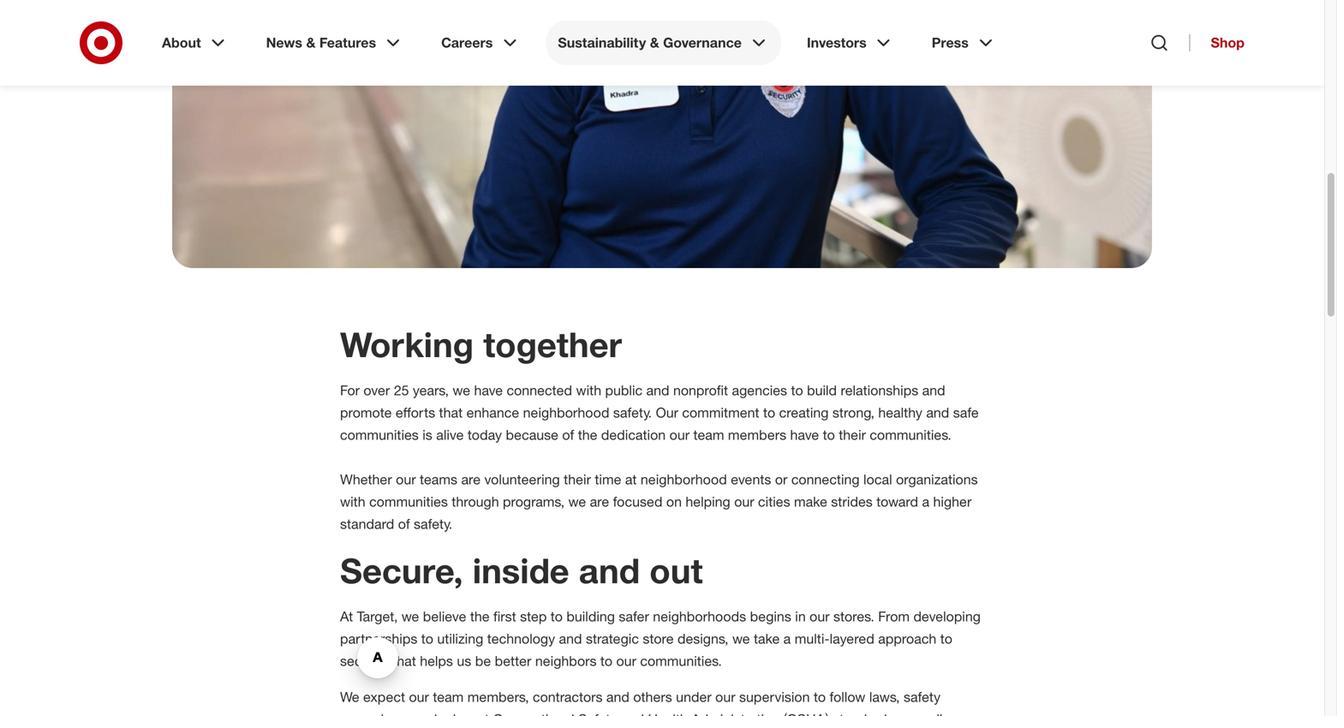 Task type: locate. For each thing, give the bounding box(es) containing it.
we
[[453, 382, 470, 399], [568, 493, 586, 510], [401, 608, 419, 625], [732, 630, 750, 647]]

1 horizontal spatial safety.
[[613, 404, 652, 421]]

whether our teams are volunteering their time at neighborhood events or connecting local organizations with communities through programs, we are focused on helping our cities make strides toward a higher standard of safety.
[[340, 471, 978, 532]]

we inside for over 25 years, we have connected with public and nonprofit agencies to build relationships and promote efforts that enhance neighborhood safety. our commitment to creating strong, healthy and safe communities is alive today because of the dedication our team members have to their communities.
[[453, 382, 470, 399]]

helping
[[686, 493, 730, 510]]

we inside whether our teams are volunteering their time at neighborhood events or connecting local organizations with communities through programs, we are focused on helping our cities make strides toward a higher standard of safety.
[[568, 493, 586, 510]]

team inside we expect our team members, contractors and others under our supervision to follow laws, safety procedures and relevant occupational safety and health administration (osha) standards, as well a
[[433, 689, 464, 705]]

secure,
[[340, 549, 463, 591]]

communities down "promote"
[[340, 426, 419, 443]]

events
[[731, 471, 771, 488]]

1 horizontal spatial a
[[922, 493, 929, 510]]

our inside for over 25 years, we have connected with public and nonprofit agencies to build relationships and promote efforts that enhance neighborhood safety. our commitment to creating strong, healthy and safe communities is alive today because of the dedication our team members have to their communities.
[[670, 426, 690, 443]]

and left relevant
[[414, 711, 437, 716]]

relevant
[[441, 711, 489, 716]]

of inside for over 25 years, we have connected with public and nonprofit agencies to build relationships and promote efforts that enhance neighborhood safety. our commitment to creating strong, healthy and safe communities is alive today because of the dedication our team members have to their communities.
[[562, 426, 574, 443]]

team
[[693, 426, 724, 443], [433, 689, 464, 705]]

and up healthy
[[922, 382, 945, 399]]

1 vertical spatial communities
[[369, 493, 448, 510]]

that
[[439, 404, 463, 421], [392, 653, 416, 669]]

of
[[562, 426, 574, 443], [398, 516, 410, 532]]

1 vertical spatial team
[[433, 689, 464, 705]]

health
[[648, 711, 688, 716]]

0 horizontal spatial with
[[340, 493, 365, 510]]

0 vertical spatial that
[[439, 404, 463, 421]]

better
[[495, 653, 531, 669]]

safer
[[619, 608, 649, 625]]

1 vertical spatial the
[[470, 608, 490, 625]]

we right programs,
[[568, 493, 586, 510]]

procedures
[[340, 711, 410, 716]]

communities inside for over 25 years, we have connected with public and nonprofit agencies to build relationships and promote efforts that enhance neighborhood safety. our commitment to creating strong, healthy and safe communities is alive today because of the dedication our team members have to their communities.
[[340, 426, 419, 443]]

1 vertical spatial safety.
[[414, 516, 452, 532]]

0 vertical spatial a
[[922, 493, 929, 510]]

safety. down teams
[[414, 516, 452, 532]]

& right the news at the left top
[[306, 34, 316, 51]]

we expect our team members, contractors and others under our supervision to follow laws, safety procedures and relevant occupational safety and health administration (osha) standards, as well a
[[340, 689, 978, 716]]

to inside we expect our team members, contractors and others under our supervision to follow laws, safety procedures and relevant occupational safety and health administration (osha) standards, as well a
[[814, 689, 826, 705]]

our down our
[[670, 426, 690, 443]]

to right 'step'
[[551, 608, 563, 625]]

neighborhood
[[523, 404, 609, 421], [641, 471, 727, 488]]

local
[[863, 471, 892, 488]]

0 vertical spatial neighborhood
[[523, 404, 609, 421]]

dedication
[[601, 426, 666, 443]]

1 vertical spatial with
[[340, 493, 365, 510]]

safety.
[[613, 404, 652, 421], [414, 516, 452, 532]]

0 horizontal spatial of
[[398, 516, 410, 532]]

0 horizontal spatial that
[[392, 653, 416, 669]]

us
[[457, 653, 471, 669]]

together
[[483, 323, 622, 365]]

1 horizontal spatial of
[[562, 426, 574, 443]]

of right standard
[[398, 516, 410, 532]]

and up safety
[[606, 689, 629, 705]]

their left time
[[564, 471, 591, 488]]

investors link
[[795, 21, 906, 65]]

0 horizontal spatial neighborhood
[[523, 404, 609, 421]]

and up building
[[579, 549, 640, 591]]

for over 25 years, we have connected with public and nonprofit agencies to build relationships and promote efforts that enhance neighborhood safety. our commitment to creating strong, healthy and safe communities is alive today because of the dedication our team members have to their communities.
[[340, 382, 979, 443]]

communities down teams
[[369, 493, 448, 510]]

0 vertical spatial are
[[461, 471, 481, 488]]

working together
[[340, 323, 622, 365]]

1 vertical spatial a
[[783, 630, 791, 647]]

layered
[[830, 630, 874, 647]]

with left public
[[576, 382, 601, 399]]

shop
[[1211, 34, 1245, 51]]

1 horizontal spatial with
[[576, 382, 601, 399]]

we
[[340, 689, 359, 705]]

alive
[[436, 426, 464, 443]]

the inside for over 25 years, we have connected with public and nonprofit agencies to build relationships and promote efforts that enhance neighborhood safety. our commitment to creating strong, healthy and safe communities is alive today because of the dedication our team members have to their communities.
[[578, 426, 597, 443]]

safety
[[904, 689, 941, 705]]

of right because
[[562, 426, 574, 443]]

0 horizontal spatial their
[[564, 471, 591, 488]]

a down "organizations"
[[922, 493, 929, 510]]

1 horizontal spatial have
[[790, 426, 819, 443]]

1 vertical spatial communities.
[[640, 653, 722, 669]]

from
[[878, 608, 910, 625]]

2 & from the left
[[650, 34, 659, 51]]

for
[[340, 382, 360, 399]]

supervision
[[739, 689, 810, 705]]

occupational
[[493, 711, 574, 716]]

we right target,
[[401, 608, 419, 625]]

building
[[566, 608, 615, 625]]

1 vertical spatial neighborhood
[[641, 471, 727, 488]]

to up (osha) on the right bottom of the page
[[814, 689, 826, 705]]

efforts
[[396, 404, 435, 421]]

with down the whether
[[340, 493, 365, 510]]

the
[[578, 426, 597, 443], [470, 608, 490, 625]]

0 vertical spatial their
[[839, 426, 866, 443]]

communities inside whether our teams are volunteering their time at neighborhood events or connecting local organizations with communities through programs, we are focused on helping our cities make strides toward a higher standard of safety.
[[369, 493, 448, 510]]

our right expect
[[409, 689, 429, 705]]

enhance
[[466, 404, 519, 421]]

the inside at target, we believe the first step to building safer neighborhoods begins in our stores. from developing partnerships to utilizing technology and strategic store designs, we take a multi-layered approach to security that helps us be better neighbors to our communities.
[[470, 608, 490, 625]]

0 vertical spatial of
[[562, 426, 574, 443]]

out
[[649, 549, 703, 591]]

0 horizontal spatial a
[[783, 630, 791, 647]]

0 vertical spatial the
[[578, 426, 597, 443]]

0 horizontal spatial &
[[306, 34, 316, 51]]

0 vertical spatial safety.
[[613, 404, 652, 421]]

0 horizontal spatial the
[[470, 608, 490, 625]]

neighborhood up on
[[641, 471, 727, 488]]

is
[[422, 426, 432, 443]]

and up our
[[646, 382, 669, 399]]

neighborhood inside for over 25 years, we have connected with public and nonprofit agencies to build relationships and promote efforts that enhance neighborhood safety. our commitment to creating strong, healthy and safe communities is alive today because of the dedication our team members have to their communities.
[[523, 404, 609, 421]]

communities. down designs,
[[640, 653, 722, 669]]

our down events
[[734, 493, 754, 510]]

0 horizontal spatial have
[[474, 382, 503, 399]]

have
[[474, 382, 503, 399], [790, 426, 819, 443]]

agencies
[[732, 382, 787, 399]]

our right in
[[810, 608, 830, 625]]

safe
[[953, 404, 979, 421]]

secure, inside and out
[[340, 549, 703, 591]]

1 horizontal spatial team
[[693, 426, 724, 443]]

are down time
[[590, 493, 609, 510]]

0 horizontal spatial team
[[433, 689, 464, 705]]

0 vertical spatial have
[[474, 382, 503, 399]]

promote
[[340, 404, 392, 421]]

1 horizontal spatial communities.
[[870, 426, 952, 443]]

to down agencies
[[763, 404, 775, 421]]

because
[[506, 426, 558, 443]]

our
[[656, 404, 678, 421]]

multi-
[[795, 630, 830, 647]]

neighborhood down connected
[[523, 404, 609, 421]]

team inside for over 25 years, we have connected with public and nonprofit agencies to build relationships and promote efforts that enhance neighborhood safety. our commitment to creating strong, healthy and safe communities is alive today because of the dedication our team members have to their communities.
[[693, 426, 724, 443]]

members,
[[467, 689, 529, 705]]

cities
[[758, 493, 790, 510]]

with
[[576, 382, 601, 399], [340, 493, 365, 510]]

communities. down healthy
[[870, 426, 952, 443]]

1 vertical spatial that
[[392, 653, 416, 669]]

safety. up dedication
[[613, 404, 652, 421]]

1 horizontal spatial that
[[439, 404, 463, 421]]

their
[[839, 426, 866, 443], [564, 471, 591, 488]]

& left governance
[[650, 34, 659, 51]]

step
[[520, 608, 547, 625]]

a inside whether our teams are volunteering their time at neighborhood events or connecting local organizations with communities through programs, we are focused on helping our cities make strides toward a higher standard of safety.
[[922, 493, 929, 510]]

through
[[452, 493, 499, 510]]

features
[[319, 34, 376, 51]]

on
[[666, 493, 682, 510]]

0 vertical spatial with
[[576, 382, 601, 399]]

have down 'creating'
[[790, 426, 819, 443]]

&
[[306, 34, 316, 51], [650, 34, 659, 51]]

0 horizontal spatial communities.
[[640, 653, 722, 669]]

1 vertical spatial their
[[564, 471, 591, 488]]

their inside for over 25 years, we have connected with public and nonprofit agencies to build relationships and promote efforts that enhance neighborhood safety. our commitment to creating strong, healthy and safe communities is alive today because of the dedication our team members have to their communities.
[[839, 426, 866, 443]]

our up administration
[[715, 689, 735, 705]]

the left the first
[[470, 608, 490, 625]]

1 & from the left
[[306, 34, 316, 51]]

utilizing
[[437, 630, 483, 647]]

our left teams
[[396, 471, 416, 488]]

1 vertical spatial are
[[590, 493, 609, 510]]

their inside whether our teams are volunteering their time at neighborhood events or connecting local organizations with communities through programs, we are focused on helping our cities make strides toward a higher standard of safety.
[[564, 471, 591, 488]]

& for features
[[306, 34, 316, 51]]

take
[[754, 630, 780, 647]]

team up relevant
[[433, 689, 464, 705]]

communities.
[[870, 426, 952, 443], [640, 653, 722, 669]]

1 horizontal spatial &
[[650, 34, 659, 51]]

1 horizontal spatial neighborhood
[[641, 471, 727, 488]]

1 horizontal spatial their
[[839, 426, 866, 443]]

team down commitment
[[693, 426, 724, 443]]

the left dedication
[[578, 426, 597, 443]]

connected
[[507, 382, 572, 399]]

news
[[266, 34, 302, 51]]

about
[[162, 34, 201, 51]]

communities. inside at target, we believe the first step to building safer neighborhoods begins in our stores. from developing partnerships to utilizing technology and strategic store designs, we take a multi-layered approach to security that helps us be better neighbors to our communities.
[[640, 653, 722, 669]]

a right take
[[783, 630, 791, 647]]

that left helps at left
[[392, 653, 416, 669]]

0 vertical spatial communities.
[[870, 426, 952, 443]]

that up alive
[[439, 404, 463, 421]]

governance
[[663, 34, 742, 51]]

whether
[[340, 471, 392, 488]]

have up enhance
[[474, 382, 503, 399]]

and up neighbors at the bottom left of page
[[559, 630, 582, 647]]

and left "safe"
[[926, 404, 949, 421]]

stores.
[[833, 608, 874, 625]]

are up through
[[461, 471, 481, 488]]

their down strong,
[[839, 426, 866, 443]]

security
[[340, 653, 389, 669]]

0 horizontal spatial safety.
[[414, 516, 452, 532]]

focused
[[613, 493, 662, 510]]

higher
[[933, 493, 972, 510]]

1 vertical spatial of
[[398, 516, 410, 532]]

1 horizontal spatial the
[[578, 426, 597, 443]]

0 vertical spatial communities
[[340, 426, 419, 443]]

safety. inside for over 25 years, we have connected with public and nonprofit agencies to build relationships and promote efforts that enhance neighborhood safety. our commitment to creating strong, healthy and safe communities is alive today because of the dedication our team members have to their communities.
[[613, 404, 652, 421]]

we right 'years,'
[[453, 382, 470, 399]]

0 vertical spatial team
[[693, 426, 724, 443]]

neighborhood inside whether our teams are volunteering their time at neighborhood events or connecting local organizations with communities through programs, we are focused on helping our cities make strides toward a higher standard of safety.
[[641, 471, 727, 488]]



Task type: describe. For each thing, give the bounding box(es) containing it.
healthy
[[878, 404, 922, 421]]

designs,
[[677, 630, 729, 647]]

strong,
[[833, 404, 874, 421]]

at
[[625, 471, 637, 488]]

standard
[[340, 516, 394, 532]]

1 horizontal spatial are
[[590, 493, 609, 510]]

1 vertical spatial have
[[790, 426, 819, 443]]

standards,
[[833, 711, 897, 716]]

strides
[[831, 493, 873, 510]]

connecting
[[791, 471, 860, 488]]

as
[[901, 711, 915, 716]]

news & features link
[[254, 21, 415, 65]]

build
[[807, 382, 837, 399]]

commitment
[[682, 404, 759, 421]]

& for governance
[[650, 34, 659, 51]]

at
[[340, 608, 353, 625]]

administration
[[691, 711, 780, 716]]

shop link
[[1189, 34, 1245, 51]]

make
[[794, 493, 827, 510]]

time
[[595, 471, 621, 488]]

target,
[[357, 608, 398, 625]]

we left take
[[732, 630, 750, 647]]

to down strong,
[[823, 426, 835, 443]]

to up 'creating'
[[791, 382, 803, 399]]

helps
[[420, 653, 453, 669]]

sustainability
[[558, 34, 646, 51]]

be
[[475, 653, 491, 669]]

about link
[[150, 21, 240, 65]]

sustainability & governance link
[[546, 21, 781, 65]]

that inside at target, we believe the first step to building safer neighborhoods begins in our stores. from developing partnerships to utilizing technology and strategic store designs, we take a multi-layered approach to security that helps us be better neighbors to our communities.
[[392, 653, 416, 669]]

public
[[605, 382, 642, 399]]

to up helps at left
[[421, 630, 433, 647]]

at target, we believe the first step to building safer neighborhoods begins in our stores. from developing partnerships to utilizing technology and strategic store designs, we take a multi-layered approach to security that helps us be better neighbors to our communities.
[[340, 608, 981, 669]]

our down 'strategic'
[[616, 653, 636, 669]]

careers
[[441, 34, 493, 51]]

that inside for over 25 years, we have connected with public and nonprofit agencies to build relationships and promote efforts that enhance neighborhood safety. our commitment to creating strong, healthy and safe communities is alive today because of the dedication our team members have to their communities.
[[439, 404, 463, 421]]

inside
[[473, 549, 569, 591]]

members
[[728, 426, 786, 443]]

and down 'others' at the bottom of page
[[621, 711, 644, 716]]

relationships
[[841, 382, 918, 399]]

25
[[394, 382, 409, 399]]

approach
[[878, 630, 936, 647]]

communities. inside for over 25 years, we have connected with public and nonprofit agencies to build relationships and promote efforts that enhance neighborhood safety. our commitment to creating strong, healthy and safe communities is alive today because of the dedication our team members have to their communities.
[[870, 426, 952, 443]]

over
[[364, 382, 390, 399]]

working
[[340, 323, 474, 365]]

safety
[[578, 711, 617, 716]]

of inside whether our teams are volunteering their time at neighborhood events or connecting local organizations with communities through programs, we are focused on helping our cities make strides toward a higher standard of safety.
[[398, 516, 410, 532]]

0 horizontal spatial are
[[461, 471, 481, 488]]

investors
[[807, 34, 867, 51]]

programs,
[[503, 493, 565, 510]]

technology
[[487, 630, 555, 647]]

teams
[[420, 471, 457, 488]]

store
[[643, 630, 674, 647]]

and inside at target, we believe the first step to building safer neighborhoods begins in our stores. from developing partnerships to utilizing technology and strategic store designs, we take a multi-layered approach to security that helps us be better neighbors to our communities.
[[559, 630, 582, 647]]

contractors
[[533, 689, 603, 705]]

first
[[493, 608, 516, 625]]

nonprofit
[[673, 382, 728, 399]]

believe
[[423, 608, 466, 625]]

with inside whether our teams are volunteering their time at neighborhood events or connecting local organizations with communities through programs, we are focused on helping our cities make strides toward a higher standard of safety.
[[340, 493, 365, 510]]

strategic
[[586, 630, 639, 647]]

careers link
[[429, 21, 532, 65]]

in
[[795, 608, 806, 625]]

volunteering
[[484, 471, 560, 488]]

news & features
[[266, 34, 376, 51]]

years,
[[413, 382, 449, 399]]

neighbors
[[535, 653, 597, 669]]

press
[[932, 34, 969, 51]]

follow
[[830, 689, 865, 705]]

or
[[775, 471, 787, 488]]

a inside at target, we believe the first step to building safer neighborhoods begins in our stores. from developing partnerships to utilizing technology and strategic store designs, we take a multi-layered approach to security that helps us be better neighbors to our communities.
[[783, 630, 791, 647]]

to down 'strategic'
[[600, 653, 612, 669]]

partnerships
[[340, 630, 417, 647]]

to down developing
[[940, 630, 952, 647]]

creating
[[779, 404, 829, 421]]

others
[[633, 689, 672, 705]]

expect
[[363, 689, 405, 705]]

under
[[676, 689, 712, 705]]

safety. inside whether our teams are volunteering their time at neighborhood events or connecting local organizations with communities through programs, we are focused on helping our cities make strides toward a higher standard of safety.
[[414, 516, 452, 532]]

neighborhoods
[[653, 608, 746, 625]]

toward
[[876, 493, 918, 510]]

begins
[[750, 608, 791, 625]]

developing
[[914, 608, 981, 625]]

well
[[919, 711, 943, 716]]

press link
[[920, 21, 1008, 65]]

with inside for over 25 years, we have connected with public and nonprofit agencies to build relationships and promote efforts that enhance neighborhood safety. our commitment to creating strong, healthy and safe communities is alive today because of the dedication our team members have to their communities.
[[576, 382, 601, 399]]



Task type: vqa. For each thing, say whether or not it's contained in the screenshot.
Enhance
yes



